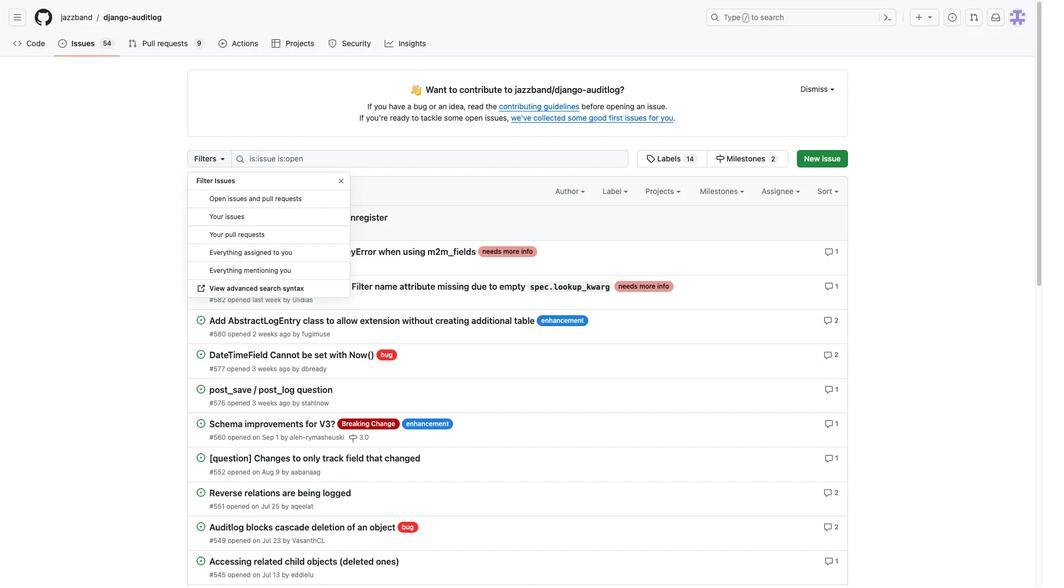 Task type: locate. For each thing, give the bounding box(es) containing it.
to right ready
[[412, 113, 419, 122]]

1 vertical spatial enhancement
[[406, 420, 449, 428]]

milestones inside issue element
[[727, 154, 766, 163]]

1 horizontal spatial needs more info link
[[615, 281, 674, 292]]

2 vertical spatial requests
[[238, 230, 265, 239]]

/ for jazzband
[[97, 13, 99, 22]]

with right set
[[330, 350, 347, 360]]

2 horizontal spatial /
[[745, 14, 749, 22]]

0 vertical spatial last
[[253, 261, 264, 269]]

filters
[[194, 154, 217, 163]]

weeks down the post_save / post_log question "link" at bottom left
[[258, 399, 277, 407]]

list containing jazzband
[[57, 9, 700, 26]]

1 vertical spatial last
[[253, 296, 264, 304]]

#560
[[210, 433, 226, 442]]

2 horizontal spatial requests
[[275, 195, 302, 203]]

1 everything from the top
[[210, 248, 242, 257]]

1 horizontal spatial issues
[[215, 177, 235, 185]]

add
[[210, 316, 226, 326]]

1 vertical spatial if
[[360, 113, 364, 122]]

1 1 link from the top
[[825, 246, 839, 256]]

ago down cannot
[[279, 365, 290, 373]]

issues up the 54 open
[[215, 177, 235, 185]]

your for your issues
[[210, 213, 223, 221]]

to left only
[[293, 454, 301, 463]]

filter up 54 open link
[[197, 177, 213, 185]]

on down "blocks"
[[253, 537, 261, 545]]

everything up [possible
[[210, 266, 242, 275]]

open issue image for post_save / post_log question
[[197, 385, 205, 393]]

0 horizontal spatial requests
[[157, 39, 188, 48]]

issues down jazzband "link"
[[71, 39, 95, 48]]

1 horizontal spatial for
[[649, 113, 659, 122]]

an right or
[[439, 102, 447, 111]]

3 open issue image from the top
[[197, 350, 205, 359]]

issue opened image down filter issues
[[197, 187, 205, 196]]

bug link right object
[[398, 522, 419, 533]]

open issue element for logentry.changes_str fails with keyerror when using m2m_fields
[[197, 246, 205, 256]]

an right of
[[358, 522, 368, 532]]

0 vertical spatial enhancement link
[[537, 315, 589, 326]]

4 open issue element from the top
[[197, 350, 205, 359]]

0 vertical spatial weeks
[[259, 330, 278, 338]]

being
[[298, 488, 321, 498]]

ago right days
[[275, 227, 286, 235]]

your for your pull requests
[[210, 230, 223, 239]]

open issue element left [question] on the left bottom
[[197, 453, 205, 462]]

register/unregister
[[311, 213, 388, 223]]

/ inside "post_save / post_log question #576             opened 3 weeks ago by stahlnow"
[[254, 385, 257, 395]]

open issue element left datetimefield
[[197, 350, 205, 359]]

#586
[[210, 227, 226, 235]]

0 vertical spatial 9
[[197, 39, 201, 47]]

4 open issue image from the top
[[197, 419, 205, 428]]

1 vertical spatial more
[[640, 282, 656, 290]]

everything assigned to you
[[210, 248, 293, 257]]

1 vertical spatial bug link
[[398, 522, 419, 533]]

by inside "post_save / post_log question #576             opened 3 weeks ago by stahlnow"
[[292, 399, 300, 407]]

2 open issue element from the top
[[197, 281, 205, 290]]

1 horizontal spatial if
[[368, 102, 372, 111]]

advanced
[[227, 284, 258, 292]]

git pull request image left pull in the left top of the page
[[128, 39, 137, 48]]

0 vertical spatial filter
[[197, 177, 213, 185]]

2 everything from the top
[[210, 266, 242, 275]]

#580             opened 2 weeks ago by fugimuse
[[210, 330, 330, 338]]

1 vertical spatial enhancement link
[[402, 419, 454, 429]]

0 horizontal spatial bug link
[[377, 350, 397, 361]]

issue opened image
[[949, 13, 957, 22], [58, 39, 67, 48], [197, 187, 205, 196]]

8 open issue element from the top
[[197, 487, 205, 497]]

54 down filter issues
[[209, 186, 219, 196]]

0 vertical spatial your
[[210, 213, 223, 221]]

your down dynamic at the top left of page
[[210, 230, 223, 239]]

0 vertical spatial issue opened image
[[949, 13, 957, 22]]

(deleted
[[340, 557, 374, 567]]

on left aug
[[252, 468, 260, 476]]

you
[[374, 102, 387, 111], [661, 113, 674, 122], [281, 248, 293, 257], [280, 266, 291, 275]]

requests up logentry.changes_str
[[238, 230, 265, 239]]

schema improvements for v3? link
[[210, 419, 336, 429]]

on inside reverse relations are being logged #551             opened on jul 25 by aqeelat
[[252, 502, 259, 510]]

by left stahlnow link
[[292, 399, 300, 407]]

pull down dynamic at the top left of page
[[225, 230, 236, 239]]

1 link for logentry.changes_str fails with keyerror when using m2m_fields
[[825, 246, 839, 256]]

jazzband / django-auditlog
[[61, 13, 162, 22]]

1 vertical spatial pull
[[225, 230, 236, 239]]

None search field
[[187, 150, 789, 307]]

issue opened image right code
[[58, 39, 67, 48]]

or
[[429, 102, 437, 111]]

open issue element left 'view' at the top
[[197, 281, 205, 290]]

breaking change link
[[338, 419, 400, 429]]

0 horizontal spatial more
[[504, 248, 520, 256]]

54 down jazzband / django-auditlog at top left
[[103, 39, 111, 47]]

2 last from the top
[[253, 296, 264, 304]]

0 vertical spatial triangle down image
[[926, 13, 935, 21]]

collected
[[534, 113, 566, 122]]

weeks up the post_save / post_log question "link" at bottom left
[[258, 365, 277, 373]]

week down inconsistency?]
[[265, 296, 281, 304]]

1 vertical spatial 54
[[209, 186, 219, 196]]

0 horizontal spatial needs more info link
[[478, 246, 538, 257]]

bug right object
[[402, 523, 414, 531]]

info
[[521, 248, 533, 256], [658, 282, 670, 290]]

1 vertical spatial issues
[[215, 177, 235, 185]]

missing
[[438, 282, 470, 291]]

0 vertical spatial everything
[[210, 248, 242, 257]]

open issue element up link external image
[[197, 246, 205, 256]]

change
[[371, 420, 396, 428]]

comment image
[[825, 248, 834, 256], [825, 282, 834, 291], [824, 351, 833, 360], [825, 385, 834, 394], [825, 420, 834, 428], [825, 454, 834, 463], [824, 489, 833, 497], [824, 523, 833, 532], [825, 557, 834, 566]]

schema
[[210, 419, 243, 429]]

week down the assigned
[[266, 261, 281, 269]]

4 open issue image from the top
[[197, 557, 205, 565]]

django-
[[103, 13, 132, 22]]

comment image for reverse relations are being logged
[[824, 489, 833, 497]]

2 open issue image from the top
[[197, 316, 205, 325]]

ready
[[390, 113, 410, 122]]

1 horizontal spatial enhancement
[[542, 316, 584, 325]]

2 week from the top
[[265, 296, 281, 304]]

on inside [question] changes to only track field that changed #552             opened on aug 9 by aabanaag
[[252, 468, 260, 476]]

tfs
[[337, 261, 345, 269]]

1 horizontal spatial needs
[[619, 282, 638, 290]]

issue opened image right plus icon
[[949, 13, 957, 22]]

syntax
[[283, 284, 304, 292]]

1 horizontal spatial some
[[568, 113, 587, 122]]

issues for open issues and pull requests
[[228, 195, 247, 203]]

issue
[[823, 154, 841, 163]]

1 vertical spatial issues
[[228, 195, 247, 203]]

2 inside "milestones 2"
[[772, 155, 776, 163]]

/ for post_save
[[254, 385, 257, 395]]

everything mentioning you
[[210, 266, 291, 275]]

0 horizontal spatial /
[[97, 13, 99, 22]]

issues left check image
[[228, 195, 247, 203]]

2 vertical spatial issues
[[225, 213, 245, 221]]

auditlog blocks cascade deletion of an object
[[210, 522, 396, 532]]

1 vertical spatial projects
[[646, 186, 677, 196]]

on down related
[[253, 571, 260, 579]]

cascade
[[275, 522, 310, 532]]

triangle down image inside filters popup button
[[219, 154, 227, 163]]

aabanaag
[[291, 468, 321, 476]]

milestones inside "popup button"
[[700, 186, 740, 196]]

needs more info link
[[478, 246, 538, 257], [615, 281, 674, 292]]

1 vertical spatial issue opened image
[[58, 39, 67, 48]]

10 open issue element from the top
[[197, 556, 205, 565]]

2 horizontal spatial issue opened image
[[949, 13, 957, 22]]

last down the assigned
[[253, 261, 264, 269]]

pull inside your pull requests link
[[225, 230, 236, 239]]

table
[[514, 316, 535, 326]]

of
[[347, 522, 356, 532]]

open issue element for datetimefield cannot be set with now()
[[197, 350, 205, 359]]

[question]
[[210, 454, 252, 463]]

enhancement for rightmost enhancement link
[[542, 316, 584, 325]]

9 inside [question] changes to only track field that changed #552             opened on aug 9 by aabanaag
[[276, 468, 280, 476]]

bug link for datetimefield cannot be set with now()
[[377, 350, 397, 361]]

0 horizontal spatial for
[[306, 419, 317, 429]]

changes
[[254, 454, 291, 463]]

0 vertical spatial needs
[[483, 248, 502, 256]]

name
[[375, 282, 398, 291]]

on
[[253, 433, 260, 442], [252, 468, 260, 476], [252, 502, 259, 510], [253, 537, 261, 545], [253, 571, 260, 579]]

0 vertical spatial jul
[[261, 502, 270, 510]]

ago down 'post_log' on the bottom of the page
[[279, 399, 291, 407]]

1 vertical spatial for
[[306, 419, 317, 429]]

1 horizontal spatial git pull request image
[[970, 13, 979, 22]]

1 open issue element from the top
[[197, 246, 205, 256]]

check image
[[248, 187, 257, 196]]

security
[[342, 39, 371, 48]]

open issue image left [question] on the left bottom
[[197, 453, 205, 462]]

0 vertical spatial if
[[368, 102, 372, 111]]

0 horizontal spatial 54
[[103, 39, 111, 47]]

we've collected some good first issues for you link
[[511, 113, 674, 122]]

to inside if you have a bug or an idea, read the contributing guidelines before opening an issue. if you're ready to tackle some open issues, we've collected some good first issues for you .
[[412, 113, 419, 122]]

bug right now()
[[381, 351, 393, 359]]

assignee
[[762, 186, 796, 196]]

#582             opened last week by glidias
[[210, 296, 313, 304]]

0 vertical spatial requests
[[157, 39, 188, 48]]

1 horizontal spatial issue opened image
[[197, 187, 205, 196]]

enhancement link down spec.lookup_kwarg
[[537, 315, 589, 326]]

open issue element for auditlog blocks cascade deletion of an object
[[197, 522, 205, 531]]

6 1 link from the top
[[825, 556, 839, 566]]

git pull request image
[[970, 13, 979, 22], [128, 39, 137, 48]]

more for logentry.changes_str fails with keyerror when using m2m_fields
[[504, 248, 520, 256]]

open issue element left the schema
[[197, 419, 205, 428]]

opened inside "post_save / post_log question #576             opened 3 weeks ago by stahlnow"
[[227, 399, 250, 407]]

2 vertical spatial weeks
[[258, 399, 277, 407]]

author
[[556, 186, 581, 196]]

weeks for cannot
[[258, 365, 277, 373]]

some down the before
[[568, 113, 587, 122]]

issues
[[71, 39, 95, 48], [215, 177, 235, 185]]

0 horizontal spatial 9
[[197, 39, 201, 47]]

open issue image left 'add'
[[197, 316, 205, 325]]

comment image for schema improvements for v3?
[[825, 420, 834, 428]]

1 week from the top
[[266, 261, 281, 269]]

an left the issue.
[[637, 102, 646, 111]]

#582
[[210, 296, 226, 304]]

3 down datetimefield
[[252, 365, 256, 373]]

requests right pull in the left top of the page
[[157, 39, 188, 48]]

jul left 23
[[262, 537, 271, 545]]

6 open issue element from the top
[[197, 419, 205, 428]]

to inside [question] changes to only track field that changed #552             opened on aug 9 by aabanaag
[[293, 454, 301, 463]]

open issue element left auditlog
[[197, 522, 205, 531]]

9 open issue element from the top
[[197, 522, 205, 531]]

jazzband/django-
[[515, 85, 587, 95]]

plus image
[[915, 13, 924, 22]]

by inside reverse relations are being logged #551             opened on jul 25 by aqeelat
[[282, 502, 289, 510]]

1 for logentry.changes_str fails with keyerror when using m2m_fields
[[836, 248, 839, 256]]

1 link for accessing related child objects (deleted ones)
[[825, 556, 839, 566]]

1 vertical spatial needs more info link
[[615, 281, 674, 292]]

5 open issue image from the top
[[197, 453, 205, 462]]

0 vertical spatial issues
[[625, 113, 647, 122]]

on inside accessing related child objects (deleted ones) #545             opened on jul 13 by eddielu
[[253, 571, 260, 579]]

1 vertical spatial week
[[265, 296, 281, 304]]

0 vertical spatial pull
[[262, 195, 273, 203]]

open issue element left reverse
[[197, 487, 205, 497]]

3 inside "post_save / post_log question #576             opened 3 weeks ago by stahlnow"
[[252, 399, 256, 407]]

1 horizontal spatial needs more info
[[619, 282, 670, 290]]

0 vertical spatial with
[[321, 247, 339, 257]]

3 open issue element from the top
[[197, 315, 205, 325]]

ago inside dynamic cross-instance register/unregister #586             opened 4 days ago
[[275, 227, 286, 235]]

195
[[261, 186, 274, 196]]

attribute
[[400, 282, 436, 291]]

1 horizontal spatial /
[[254, 385, 257, 395]]

1 vertical spatial jul
[[262, 537, 271, 545]]

open issue element for reverse relations are being logged
[[197, 487, 205, 497]]

3 1 link from the top
[[825, 384, 839, 394]]

jul left 13
[[262, 571, 271, 579]]

to up #585             opened last week by moises-perez-tfs
[[273, 248, 280, 257]]

last for logentry.changes_str fails with keyerror when using m2m_fields
[[253, 261, 264, 269]]

/ inside type / to search
[[745, 14, 749, 22]]

needs more info link for [possible inconsistency?] [admin] filter name attribute missing due to empty
[[615, 281, 674, 292]]

1 horizontal spatial search
[[761, 13, 785, 22]]

enhancement up changed
[[406, 420, 449, 428]]

open issue element
[[197, 246, 205, 256], [197, 281, 205, 290], [197, 315, 205, 325], [197, 350, 205, 359], [197, 384, 205, 393], [197, 419, 205, 428], [197, 453, 205, 462], [197, 487, 205, 497], [197, 522, 205, 531], [197, 556, 205, 565]]

1 vertical spatial info
[[658, 282, 670, 290]]

sep
[[262, 433, 274, 442]]

for down the issue.
[[649, 113, 659, 122]]

2 vertical spatial jul
[[262, 571, 271, 579]]

1 horizontal spatial bug link
[[398, 522, 419, 533]]

opened down [question] on the left bottom
[[228, 468, 251, 476]]

1 vertical spatial git pull request image
[[128, 39, 137, 48]]

1 vertical spatial requests
[[275, 195, 302, 203]]

cannot
[[270, 350, 300, 360]]

opened left "4"
[[228, 227, 251, 235]]

view
[[210, 284, 225, 292]]

last for [possible inconsistency?] [admin] filter name attribute missing due to empty
[[253, 296, 264, 304]]

using
[[403, 247, 426, 257]]

instance
[[274, 213, 309, 223]]

3 open issue image from the top
[[197, 522, 205, 531]]

comment image for [question] changes to only track field that changed
[[825, 454, 834, 463]]

/ inside jazzband / django-auditlog
[[97, 13, 99, 22]]

jul left 25
[[261, 502, 270, 510]]

question
[[297, 385, 333, 395]]

triangle down image
[[926, 13, 935, 21], [219, 154, 227, 163]]

improvements
[[245, 419, 304, 429]]

open issue image left post_save
[[197, 385, 205, 393]]

on left sep
[[253, 433, 260, 442]]

open issue image
[[197, 281, 205, 290], [197, 316, 205, 325], [197, 350, 205, 359], [197, 419, 205, 428], [197, 453, 205, 462]]

open issue element left post_save
[[197, 384, 205, 393]]

issues
[[625, 113, 647, 122], [228, 195, 247, 203], [225, 213, 245, 221]]

1 horizontal spatial requests
[[238, 230, 265, 239]]

1 open issue image from the top
[[197, 385, 205, 393]]

triangle down image right plus icon
[[926, 13, 935, 21]]

filter left name
[[352, 282, 373, 291]]

2 2 link from the top
[[824, 350, 839, 360]]

needs
[[483, 248, 502, 256], [619, 282, 638, 290]]

5 1 link from the top
[[825, 453, 839, 463]]

7 open issue element from the top
[[197, 453, 205, 462]]

1 for [question] changes to only track field that changed
[[836, 454, 839, 462]]

for up "aleh-rymasheuski" "link"
[[306, 419, 317, 429]]

open issue element left accessing
[[197, 556, 205, 565]]

pull
[[143, 39, 155, 48]]

0 horizontal spatial if
[[360, 113, 364, 122]]

opened down datetimefield
[[227, 365, 250, 373]]

open issue element for post_save / post_log question
[[197, 384, 205, 393]]

9 left 'play' icon
[[197, 39, 201, 47]]

ago up cannot
[[280, 330, 291, 338]]

comment image for logentry.changes_str fails with keyerror when using m2m_fields
[[825, 248, 834, 256]]

open issue image for reverse relations are being logged
[[197, 488, 205, 497]]

0 vertical spatial bug link
[[377, 350, 397, 361]]

opened down post_save
[[227, 399, 250, 407]]

1 horizontal spatial 9
[[276, 468, 280, 476]]

search right "type"
[[761, 13, 785, 22]]

4
[[253, 227, 257, 235]]

0 horizontal spatial some
[[444, 113, 463, 122]]

1 last from the top
[[253, 261, 264, 269]]

by right aug
[[282, 468, 289, 476]]

by right 13
[[282, 571, 289, 579]]

1 vertical spatial your
[[210, 230, 223, 239]]

open issue image left datetimefield
[[197, 350, 205, 359]]

opened down accessing
[[228, 571, 251, 579]]

everything for everything mentioning you
[[210, 266, 242, 275]]

0 vertical spatial needs more info
[[483, 248, 533, 256]]

1 horizontal spatial filter
[[352, 282, 373, 291]]

milestones for milestones 2
[[727, 154, 766, 163]]

1 vertical spatial milestones
[[700, 186, 740, 196]]

1 open issue image from the top
[[197, 281, 205, 290]]

issue opened image for top git pull request icon
[[949, 13, 957, 22]]

opened down reverse
[[227, 502, 250, 510]]

everything mentioning you link
[[188, 262, 350, 280]]

open issue image left reverse
[[197, 488, 205, 497]]

0 horizontal spatial needs more info
[[483, 248, 533, 256]]

open issue image left auditlog
[[197, 522, 205, 531]]

glidias link
[[292, 296, 313, 304]]

open issue element for add abstractlogentry class to allow extension without creating additional table
[[197, 315, 205, 325]]

0 vertical spatial for
[[649, 113, 659, 122]]

reverse
[[210, 488, 242, 498]]

2 open issue image from the top
[[197, 488, 205, 497]]

open issue image
[[197, 385, 205, 393], [197, 488, 205, 497], [197, 522, 205, 531], [197, 557, 205, 565]]

1 vertical spatial needs more info
[[619, 282, 670, 290]]

0 vertical spatial 3
[[252, 365, 256, 373]]

1 horizontal spatial projects
[[646, 186, 677, 196]]

open issue image left 'view' at the top
[[197, 281, 205, 290]]

1 vertical spatial triangle down image
[[219, 154, 227, 163]]

with up perez- at the left of page
[[321, 247, 339, 257]]

ago inside "post_save / post_log question #576             opened 3 weeks ago by stahlnow"
[[279, 399, 291, 407]]

graph image
[[385, 39, 394, 48]]

search up #582             opened last week by glidias
[[260, 284, 281, 292]]

2 vertical spatial issue opened image
[[197, 187, 205, 196]]

1 vertical spatial everything
[[210, 266, 242, 275]]

some down idea,
[[444, 113, 463, 122]]

1 your from the top
[[210, 213, 223, 221]]

/ right "type"
[[745, 14, 749, 22]]

projects inside popup button
[[646, 186, 677, 196]]

triangle down image left search image
[[219, 154, 227, 163]]

weeks for abstractlogentry
[[259, 330, 278, 338]]

1 horizontal spatial more
[[640, 282, 656, 290]]

4 1 link from the top
[[825, 419, 839, 428]]

by right 23
[[283, 537, 290, 545]]

glidias
[[292, 296, 313, 304]]

enhancement down spec.lookup_kwarg
[[542, 316, 584, 325]]

projects
[[286, 39, 315, 48], [646, 186, 677, 196]]

0 vertical spatial more
[[504, 248, 520, 256]]

bug link
[[377, 350, 397, 361], [398, 522, 419, 533]]

a
[[408, 102, 412, 111]]

projects right table image
[[286, 39, 315, 48]]

enhancement for the leftmost enhancement link
[[406, 420, 449, 428]]

2 your from the top
[[210, 230, 223, 239]]

list
[[57, 9, 700, 26]]

by inside [question] changes to only track field that changed #552             opened on aug 9 by aabanaag
[[282, 468, 289, 476]]

spec.lookup_kwarg
[[530, 283, 610, 291]]

contributing
[[499, 102, 542, 111]]

breaking
[[342, 420, 370, 428]]

last
[[253, 261, 264, 269], [253, 296, 264, 304]]

2 horizontal spatial an
[[637, 102, 646, 111]]

1 horizontal spatial info
[[658, 282, 670, 290]]

0 vertical spatial bug
[[414, 102, 427, 111]]

0 vertical spatial info
[[521, 248, 533, 256]]

54
[[103, 39, 111, 47], [209, 186, 219, 196]]

0 horizontal spatial issues
[[71, 39, 95, 48]]

fugimuse
[[302, 330, 330, 338]]

1 vertical spatial filter
[[352, 282, 373, 291]]

blocks
[[246, 522, 273, 532]]

link external image
[[197, 284, 205, 293]]

bug right a
[[414, 102, 427, 111]]

1 horizontal spatial 54
[[209, 186, 219, 196]]

aug
[[262, 468, 274, 476]]

/ for type
[[745, 14, 749, 22]]

0 vertical spatial issues
[[71, 39, 95, 48]]

5 open issue element from the top
[[197, 384, 205, 393]]

code image
[[13, 39, 22, 48]]

homepage image
[[35, 9, 52, 26]]

/ left 'post_log' on the bottom of the page
[[254, 385, 257, 395]]

info for logentry.changes_str fails with keyerror when using m2m_fields
[[521, 248, 533, 256]]

due
[[472, 282, 487, 291]]

tag image
[[647, 154, 656, 163]]

1 horizontal spatial triangle down image
[[926, 13, 935, 21]]

aqeelat
[[291, 502, 314, 510]]

everything assigned to you link
[[188, 244, 350, 262]]

want
[[426, 85, 447, 95]]

54 for 54
[[103, 39, 111, 47]]

open issue image for auditlog blocks cascade deletion of an object
[[197, 522, 205, 531]]

open issue image left accessing
[[197, 557, 205, 565]]

opened down advanced
[[228, 296, 251, 304]]

1 vertical spatial needs
[[619, 282, 638, 290]]

you up #585             opened last week by moises-perez-tfs
[[281, 248, 293, 257]]

without
[[402, 316, 433, 326]]

open issue element for [possible inconsistency?] [admin] filter name attribute missing due to empty
[[197, 281, 205, 290]]



Task type: describe. For each thing, give the bounding box(es) containing it.
issues for your issues
[[225, 213, 245, 221]]

to right "type"
[[752, 13, 759, 22]]

auditlog
[[210, 522, 244, 532]]

none search field containing filters
[[187, 150, 789, 307]]

milestone image
[[716, 154, 725, 163]]

changed
[[385, 454, 421, 463]]

bug for datetimefield cannot be set with now()
[[381, 351, 393, 359]]

view advanced search syntax
[[210, 284, 304, 292]]

labels
[[658, 154, 681, 163]]

opened down the schema
[[228, 433, 251, 442]]

1 horizontal spatial an
[[439, 102, 447, 111]]

bug inside if you have a bug or an idea, read the contributing guidelines before opening an issue. if you're ready to tackle some open issues, we've collected some good first issues for you .
[[414, 102, 427, 111]]

post_save / post_log question link
[[210, 385, 333, 395]]

deletion
[[312, 522, 345, 532]]

info for [possible inconsistency?] [admin] filter name attribute missing due to empty
[[658, 282, 670, 290]]

by down syntax
[[283, 296, 291, 304]]

2 1 link from the top
[[825, 281, 839, 291]]

[question] changes to only track field that changed link
[[210, 454, 421, 463]]

filters button
[[187, 150, 232, 167]]

type
[[724, 13, 741, 22]]

0 vertical spatial git pull request image
[[970, 13, 979, 22]]

milestones for milestones
[[700, 186, 740, 196]]

notifications image
[[992, 13, 1001, 22]]

dismiss button
[[801, 83, 835, 95]]

open issues and pull requests
[[210, 195, 302, 203]]

0 horizontal spatial filter
[[197, 177, 213, 185]]

extension
[[360, 316, 400, 326]]

sort
[[818, 186, 833, 196]]

0 horizontal spatial projects
[[286, 39, 315, 48]]

1 for accessing related child objects (deleted ones)
[[836, 557, 839, 565]]

django-auditlog link
[[99, 9, 166, 26]]

1 horizontal spatial enhancement link
[[537, 315, 589, 326]]

cross-
[[248, 213, 274, 223]]

opened down auditlog
[[228, 537, 251, 545]]

post_save
[[210, 385, 252, 395]]

1 vertical spatial with
[[330, 350, 347, 360]]

actions link
[[214, 35, 263, 52]]

new issue link
[[798, 150, 848, 167]]

to right 'due' at the left top of page
[[489, 282, 498, 291]]

open issue image for datetimefield cannot be set with now()
[[197, 350, 205, 359]]

bug link for auditlog blocks cascade deletion of an object
[[398, 522, 419, 533]]

open issue image for schema improvements for v3?
[[197, 419, 205, 428]]

you down the issue.
[[661, 113, 674, 122]]

new
[[805, 154, 821, 163]]

your issues link
[[188, 208, 350, 226]]

0 horizontal spatial enhancement link
[[402, 419, 454, 429]]

2 some from the left
[[568, 113, 587, 122]]

1 2 link from the top
[[824, 315, 839, 325]]

#549
[[210, 537, 226, 545]]

pull requests
[[143, 39, 188, 48]]

needs more info for logentry.changes_str fails with keyerror when using m2m_fields
[[483, 248, 533, 256]]

add abstractlogentry class to allow extension without creating additional table
[[210, 316, 535, 326]]

issue opened image for the left git pull request icon
[[58, 39, 67, 48]]

comment image for accessing related child objects (deleted ones)
[[825, 557, 834, 566]]

week for [possible inconsistency?] [admin] filter name attribute missing due to empty
[[265, 296, 281, 304]]

#551
[[210, 502, 225, 510]]

post_save / post_log question #576             opened 3 weeks ago by stahlnow
[[210, 385, 333, 407]]

opened inside accessing related child objects (deleted ones) #545             opened on jul 13 by eddielu
[[228, 571, 251, 579]]

contributing guidelines link
[[499, 102, 580, 111]]

[possible inconsistency?] [admin] filter name attribute missing due to empty spec.lookup_kwarg
[[210, 282, 610, 291]]

4 2 link from the top
[[824, 522, 839, 532]]

track
[[323, 454, 344, 463]]

that
[[366, 454, 383, 463]]

Issues search field
[[232, 150, 629, 167]]

opened down everything assigned to you
[[228, 261, 251, 269]]

#580
[[210, 330, 226, 338]]

assignee button
[[762, 185, 801, 197]]

comment image
[[824, 317, 833, 325]]

good
[[589, 113, 607, 122]]

child
[[285, 557, 305, 567]]

opened inside reverse relations are being logged #551             opened on jul 25 by aqeelat
[[227, 502, 250, 510]]

54 for 54 open
[[209, 186, 219, 196]]

jul inside accessing related child objects (deleted ones) #545             opened on jul 13 by eddielu
[[262, 571, 271, 579]]

milestone image
[[349, 434, 358, 443]]

1 link for post_save / post_log question
[[825, 384, 839, 394]]

pull inside open issues and pull requests link
[[262, 195, 273, 203]]

if you have a bug or an idea, read the contributing guidelines before opening an issue. if you're ready to tackle some open issues, we've collected some good first issues for you .
[[360, 102, 676, 122]]

open inside search box
[[210, 195, 226, 203]]

for inside if you have a bug or an idea, read the contributing guidelines before opening an issue. if you're ready to tackle some open issues, we've collected some good first issues for you .
[[649, 113, 659, 122]]

0 horizontal spatial an
[[358, 522, 368, 532]]

195 closed link
[[248, 185, 300, 197]]

open issue element for accessing related child objects (deleted ones)
[[197, 556, 205, 565]]

jazzband link
[[57, 9, 97, 26]]

to up contributing
[[505, 85, 513, 95]]

opened up datetimefield
[[228, 330, 251, 338]]

when
[[379, 247, 401, 257]]

moises-perez-tfs link
[[293, 261, 345, 269]]

play image
[[218, 39, 227, 48]]

by inside accessing related child objects (deleted ones) #545             opened on jul 13 by eddielu
[[282, 571, 289, 579]]

open issues and pull requests link
[[188, 190, 350, 208]]

dynamic cross-instance register/unregister #586             opened 4 days ago
[[210, 213, 388, 235]]

issue opened image inside 54 open link
[[197, 187, 205, 196]]

by left aleh-
[[281, 433, 288, 442]]

👋 want to contribute to jazzband/django-auditlog?
[[411, 83, 625, 97]]

command palette image
[[884, 13, 893, 22]]

open issue image for add abstractlogentry class to allow extension without creating additional table
[[197, 316, 205, 325]]

closed
[[276, 186, 300, 196]]

datetimefield
[[210, 350, 268, 360]]

dynamic
[[210, 213, 245, 223]]

code
[[26, 39, 45, 48]]

more for [possible inconsistency?] [admin] filter name attribute missing due to empty
[[640, 282, 656, 290]]

13
[[273, 571, 280, 579]]

comment image for auditlog blocks cascade deletion of an object
[[824, 523, 833, 532]]

actions
[[232, 39, 258, 48]]

accessing related child objects (deleted ones) #545             opened on jul 13 by eddielu
[[210, 557, 400, 579]]

1 for post_save / post_log question
[[836, 385, 839, 393]]

opening
[[607, 102, 635, 111]]

opened inside dynamic cross-instance register/unregister #586             opened 4 days ago
[[228, 227, 251, 235]]

ones)
[[376, 557, 400, 567]]

open issue image for accessing related child objects (deleted ones)
[[197, 557, 205, 565]]

issue.
[[648, 102, 668, 111]]

insights
[[399, 39, 426, 48]]

fugimuse link
[[302, 330, 330, 338]]

issue element
[[638, 150, 789, 167]]

you're
[[366, 113, 388, 122]]

open issue image for [question] changes to only track field that changed
[[197, 453, 205, 462]]

by down datetimefield cannot be set with now() link
[[292, 365, 300, 373]]

3 2 link from the top
[[824, 487, 839, 497]]

you up inconsistency?]
[[280, 266, 291, 275]]

milestones 2
[[725, 154, 776, 163]]

issues inside if you have a bug or an idea, read the contributing guidelines before opening an issue. if you're ready to tackle some open issues, we've collected some good first issues for you .
[[625, 113, 647, 122]]

tackle
[[421, 113, 442, 122]]

related
[[254, 557, 283, 567]]

perez-
[[317, 261, 337, 269]]

empty
[[500, 282, 526, 291]]

additional
[[472, 316, 512, 326]]

to right class on the bottom left
[[326, 316, 335, 326]]

days
[[259, 227, 273, 235]]

datetimefield cannot be set with now()
[[210, 350, 374, 360]]

have
[[389, 102, 406, 111]]

#552
[[210, 468, 226, 476]]

1 some from the left
[[444, 113, 463, 122]]

needs more info link for logentry.changes_str fails with keyerror when using m2m_fields
[[478, 246, 538, 257]]

3.0
[[360, 433, 369, 442]]

you up you're
[[374, 102, 387, 111]]

jul inside reverse relations are being logged #551             opened on jul 25 by aqeelat
[[261, 502, 270, 510]]

1 for schema improvements for v3?
[[836, 420, 839, 428]]

close menu image
[[337, 177, 345, 185]]

weeks inside "post_save / post_log question #576             opened 3 weeks ago by stahlnow"
[[258, 399, 277, 407]]

table image
[[272, 39, 281, 48]]

needs for [possible inconsistency?] [admin] filter name attribute missing due to empty
[[619, 282, 638, 290]]

comment image for post_save / post_log question
[[825, 385, 834, 394]]

open issue element for schema improvements for v3?
[[197, 419, 205, 428]]

bug for auditlog blocks cascade deletion of an object
[[402, 523, 414, 531]]

insights link
[[381, 35, 432, 52]]

needs for logentry.changes_str fails with keyerror when using m2m_fields
[[483, 248, 502, 256]]

#585
[[210, 261, 226, 269]]

by left fugimuse link on the left of the page
[[293, 330, 300, 338]]

eddielu link
[[291, 571, 314, 579]]

everything for everything assigned to you
[[210, 248, 242, 257]]

0 horizontal spatial git pull request image
[[128, 39, 137, 48]]

by left "moises-"
[[283, 261, 291, 269]]

Search all issues text field
[[232, 150, 629, 167]]

search image
[[236, 155, 245, 164]]

code link
[[9, 35, 50, 52]]

post_log
[[259, 385, 295, 395]]

1 link for [question] changes to only track field that changed
[[825, 453, 839, 463]]

label
[[603, 186, 624, 196]]

rymasheuski
[[306, 433, 345, 442]]

1 link for schema improvements for v3?
[[825, 419, 839, 428]]

abstractlogentry
[[228, 316, 301, 326]]

open issue element for [question] changes to only track field that changed
[[197, 453, 205, 462]]

your pull requests
[[210, 230, 265, 239]]

1 vertical spatial search
[[260, 284, 281, 292]]

#549             opened on jul 23 by vasanthcl
[[210, 537, 325, 545]]

auditlog blocks cascade deletion of an object link
[[210, 522, 396, 532]]

assigned
[[244, 248, 272, 257]]

inconsistency?]
[[250, 282, 315, 291]]

projects link
[[268, 35, 320, 52]]

now()
[[349, 350, 374, 360]]

your issues
[[210, 213, 245, 221]]

projects button
[[646, 185, 681, 197]]

opened inside [question] changes to only track field that changed #552             opened on aug 9 by aabanaag
[[228, 468, 251, 476]]

to right want
[[449, 85, 458, 95]]

needs more info for [possible inconsistency?] [admin] filter name attribute missing due to empty
[[619, 282, 670, 290]]

week for logentry.changes_str fails with keyerror when using m2m_fields
[[266, 261, 281, 269]]

breaking change
[[342, 420, 396, 428]]

shield image
[[328, 39, 337, 48]]

open issue image for [possible inconsistency?] [admin] filter name attribute missing due to empty
[[197, 281, 205, 290]]



Task type: vqa. For each thing, say whether or not it's contained in the screenshot.


